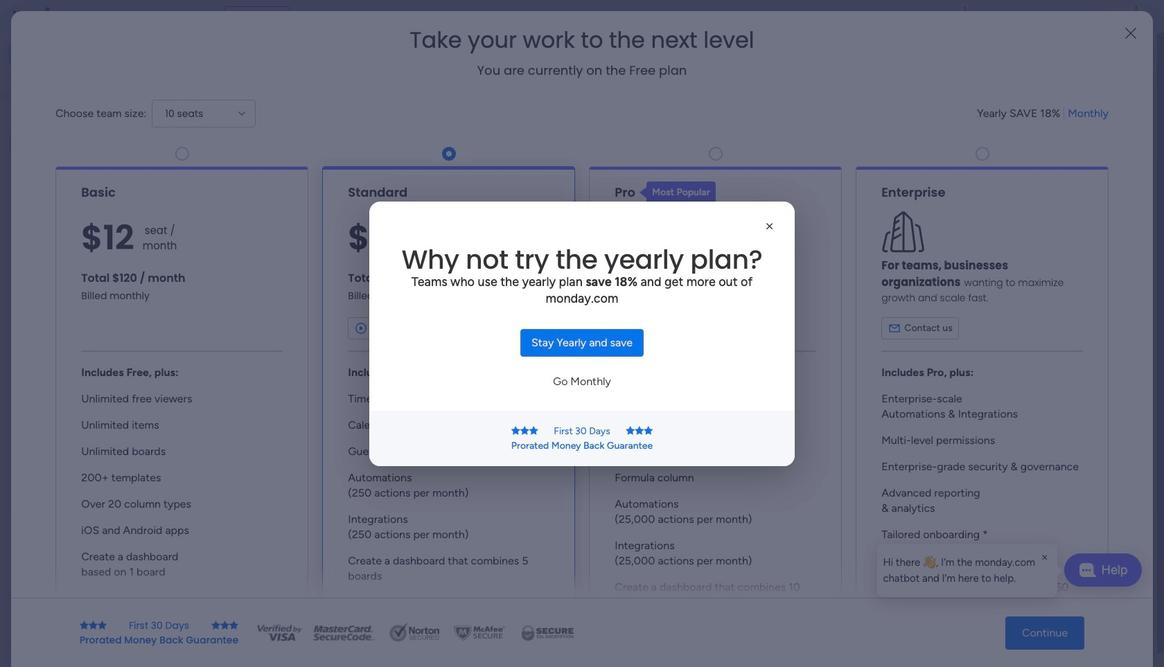 Task type: describe. For each thing, give the bounding box(es) containing it.
1 image
[[960, 1, 972, 16]]

monday marketplace image
[[1010, 10, 1024, 24]]

see plans image
[[230, 9, 242, 24]]

1 vertical spatial option
[[8, 65, 169, 87]]

workspace image for the bottom component icon
[[580, 562, 613, 595]]

help image
[[1075, 10, 1089, 24]]

ruby anderson image
[[1126, 6, 1148, 28]]

verified by visa image
[[255, 623, 304, 644]]

mcafee secure image
[[452, 623, 508, 644]]

tier options list box
[[55, 141, 1109, 626]]

select product image
[[12, 10, 26, 24]]

close image
[[763, 219, 777, 233]]

public board image
[[458, 253, 474, 268]]

0 vertical spatial option
[[8, 42, 169, 64]]

search everything image
[[1044, 10, 1058, 24]]

quick search results list box
[[214, 130, 903, 313]]

2 vertical spatial option
[[0, 164, 177, 167]]

getting started element
[[936, 331, 1144, 387]]

norton secured image
[[384, 623, 447, 644]]

add to favorites image
[[411, 253, 425, 267]]

basic tier selected option
[[55, 166, 309, 626]]

ssl encrypted image
[[513, 623, 583, 644]]

pro tier selected option
[[589, 166, 843, 626]]

close recently visited image
[[214, 113, 231, 130]]



Task type: locate. For each thing, give the bounding box(es) containing it.
add to favorites image
[[638, 253, 652, 267]]

standard tier selected option
[[322, 166, 576, 626]]

0 vertical spatial component image
[[458, 275, 471, 287]]

1 horizontal spatial component image
[[623, 582, 635, 595]]

billing cycle selection group
[[978, 106, 1109, 121]]

1 element
[[354, 330, 371, 347]]

document
[[370, 201, 795, 466]]

notifications image
[[919, 10, 933, 24]]

help center element
[[936, 398, 1144, 453]]

workspace image for component image
[[237, 562, 270, 595]]

chat bot icon image
[[1079, 564, 1097, 578]]

workspace image
[[237, 562, 270, 595], [580, 562, 613, 595], [588, 566, 605, 591]]

1 vertical spatial component image
[[623, 582, 635, 595]]

enterprise tier selected option
[[856, 166, 1109, 626]]

dialog
[[0, 0, 1165, 668], [878, 544, 1058, 598]]

component image
[[458, 275, 471, 287], [623, 582, 635, 595]]

mastercard secure code image
[[309, 623, 379, 644]]

templates image image
[[949, 105, 1132, 200]]

update feed image
[[949, 10, 963, 24]]

star image
[[512, 426, 521, 436], [635, 426, 644, 436], [89, 621, 98, 631], [212, 621, 221, 631], [221, 621, 230, 631], [230, 621, 239, 631]]

list box
[[0, 162, 177, 399]]

workspace image inside image
[[588, 566, 605, 591]]

heading
[[410, 28, 755, 53]]

star image
[[521, 426, 530, 436], [530, 426, 539, 436], [626, 426, 635, 436], [644, 426, 653, 436], [80, 621, 89, 631], [98, 621, 107, 631]]

option
[[8, 42, 169, 64], [8, 65, 169, 87], [0, 164, 177, 167]]

0 horizontal spatial component image
[[458, 275, 471, 287]]

invite members image
[[980, 10, 994, 24]]

component image
[[280, 582, 292, 595]]



Task type: vqa. For each thing, say whether or not it's contained in the screenshot.
Pro tier selected option
yes



